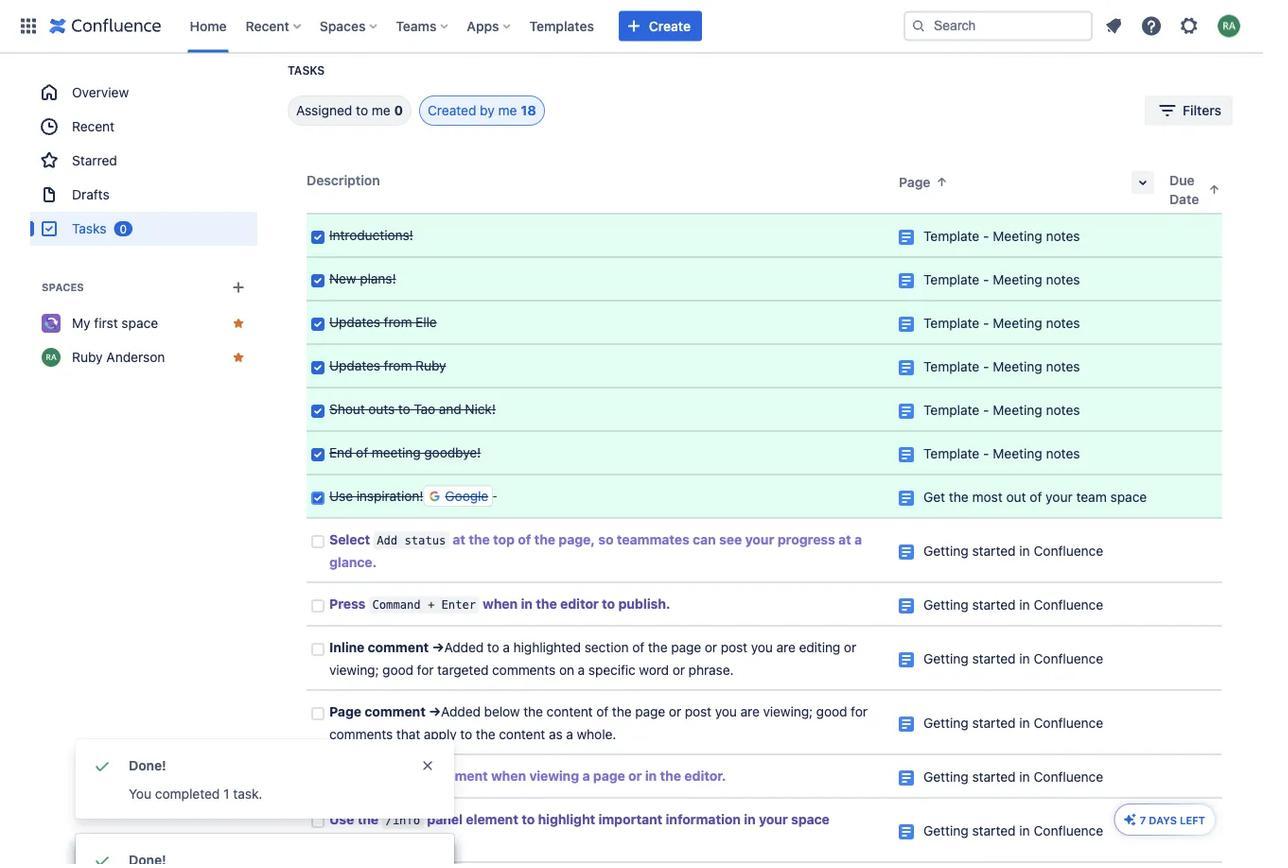 Task type: vqa. For each thing, say whether or not it's contained in the screenshot.
to 'Template - Meeting notes' link
yes



Task type: locate. For each thing, give the bounding box(es) containing it.
at right status
[[453, 532, 466, 548]]

publish.
[[618, 597, 670, 612]]

comments
[[492, 663, 556, 678], [329, 727, 393, 743]]

1 vertical spatial space
[[1111, 490, 1147, 505]]

use down end
[[329, 489, 353, 504]]

task.
[[233, 787, 263, 802]]

0 horizontal spatial ruby
[[72, 350, 103, 365]]

to right 'assigned'
[[356, 103, 368, 118]]

your
[[1046, 490, 1073, 505], [745, 532, 774, 548], [759, 812, 788, 828]]

0 horizontal spatial space
[[122, 316, 158, 331]]

0 horizontal spatial you
[[715, 705, 737, 720]]

spaces inside popup button
[[320, 18, 366, 34]]

0 horizontal spatial 0
[[120, 222, 127, 236]]

recent right home
[[246, 18, 289, 34]]

→
[[432, 640, 444, 656], [429, 705, 441, 720]]

started for page comment →
[[972, 716, 1016, 731]]

2 from from the top
[[384, 358, 412, 374]]

to right element
[[522, 812, 535, 828]]

2 at from the left
[[838, 532, 851, 548]]

1 vertical spatial →
[[429, 705, 441, 720]]

create button
[[619, 11, 702, 41]]

success image
[[91, 755, 114, 778], [91, 850, 114, 865]]

use
[[329, 489, 353, 504], [329, 812, 354, 828]]

the left top
[[469, 532, 490, 548]]

due date
[[1170, 173, 1199, 207]]

0 vertical spatial from
[[384, 315, 412, 330]]

6 getting started in confluence from the top
[[924, 824, 1104, 839]]

apps
[[467, 18, 499, 34]]

ruby down elle
[[416, 358, 446, 374]]

→ up the apply
[[429, 705, 441, 720]]

spaces
[[320, 18, 366, 34], [42, 282, 84, 294]]

0 vertical spatial updates
[[329, 315, 380, 330]]

11 page title icon image from the top
[[899, 717, 914, 732]]

unstar this space image
[[231, 350, 246, 365]]

8 page title icon image from the top
[[899, 545, 914, 560]]

spaces up my on the top of page
[[42, 282, 84, 294]]

0 vertical spatial viewing;
[[329, 663, 379, 678]]

confluence for page comment →
[[1034, 716, 1104, 731]]

6 getting started in confluence link from the top
[[924, 824, 1104, 839]]

important
[[599, 812, 663, 828]]

ruby down my on the top of page
[[72, 350, 103, 365]]

page title icon image for second getting started in confluence link from the bottom of the page
[[899, 771, 914, 786]]

3 template - meeting notes link from the top
[[924, 316, 1080, 331]]

1 vertical spatial viewing;
[[763, 705, 813, 720]]

4 notes from the top
[[1046, 359, 1080, 375]]

template - meeting notes link for elle
[[924, 316, 1080, 331]]

content up as
[[547, 705, 593, 720]]

for
[[417, 663, 434, 678], [851, 705, 868, 720]]

page title icon image for fifth template - meeting notes link from the bottom of the page
[[899, 273, 914, 289]]

2 getting started in confluence from the top
[[924, 598, 1104, 613]]

comments down page comment →
[[329, 727, 393, 743]]

confluence
[[1034, 544, 1104, 559], [1034, 598, 1104, 613], [1034, 652, 1104, 667], [1034, 716, 1104, 731], [1034, 770, 1104, 785], [1034, 824, 1104, 839]]

/info
[[386, 814, 420, 828]]

1 vertical spatial use
[[329, 812, 354, 828]]

global element
[[11, 0, 900, 53]]

3 getting started in confluence from the top
[[924, 652, 1104, 667]]

0 inside tab list
[[394, 103, 403, 118]]

confluence image
[[49, 15, 161, 37], [49, 15, 161, 37]]

6 getting from the top
[[924, 824, 969, 839]]

1 vertical spatial content
[[499, 727, 545, 743]]

1 vertical spatial added
[[441, 705, 481, 720]]

5 - from the top
[[983, 403, 989, 418]]

2 page title icon image from the top
[[899, 273, 914, 289]]

group containing overview
[[30, 76, 257, 246]]

9 page title icon image from the top
[[899, 599, 914, 614]]

the
[[949, 490, 969, 505], [469, 532, 490, 548], [534, 532, 556, 548], [536, 597, 557, 612], [648, 640, 668, 656], [523, 705, 543, 720], [612, 705, 632, 720], [476, 727, 495, 743], [660, 769, 681, 784], [357, 812, 379, 828]]

added up the apply
[[441, 705, 481, 720]]

page down whole.
[[593, 769, 625, 784]]

added below the content of the page or post you are viewing; good for comments that apply to the content as a whole.
[[329, 705, 871, 743]]

are inside added below the content of the page or post you are viewing; good for comments that apply to the content as a whole.
[[741, 705, 760, 720]]

group
[[30, 76, 257, 246]]

you inside added below the content of the page or post you are viewing; good for comments that apply to the content as a whole.
[[715, 705, 737, 720]]

to up the targeted
[[487, 640, 499, 656]]

started for inline comment →
[[972, 652, 1016, 667]]

word
[[639, 663, 669, 678]]

0 vertical spatial your
[[1046, 490, 1073, 505]]

help icon image
[[1140, 15, 1163, 37]]

added up the targeted
[[444, 640, 484, 656]]

updates down new plans!
[[329, 315, 380, 330]]

1 horizontal spatial post
[[721, 640, 748, 656]]

a
[[855, 532, 862, 548], [503, 640, 510, 656], [578, 663, 585, 678], [566, 727, 573, 743], [582, 769, 590, 784]]

to
[[356, 103, 368, 118], [398, 402, 410, 417], [602, 597, 615, 612], [487, 640, 499, 656], [460, 727, 472, 743], [522, 812, 535, 828]]

1 vertical spatial your
[[745, 532, 774, 548]]

0 vertical spatial you
[[751, 640, 773, 656]]

0 vertical spatial content
[[547, 705, 593, 720]]

template - meeting notes for ruby
[[924, 359, 1080, 375]]

1 horizontal spatial comments
[[492, 663, 556, 678]]

you
[[751, 640, 773, 656], [715, 705, 737, 720]]

2 started from the top
[[972, 598, 1016, 613]]

highlighted
[[514, 640, 581, 656]]

1 horizontal spatial good
[[816, 705, 847, 720]]

confluence for press
[[1034, 598, 1104, 613]]

1 vertical spatial when
[[491, 769, 526, 784]]

added
[[444, 640, 484, 656], [441, 705, 481, 720]]

1 vertical spatial comment
[[365, 705, 426, 720]]

1 vertical spatial good
[[816, 705, 847, 720]]

shout
[[329, 402, 365, 417]]

recent up starred
[[72, 119, 115, 134]]

2 vertical spatial your
[[759, 812, 788, 828]]

1 vertical spatial comments
[[329, 727, 393, 743]]

page title icon image for first template - meeting notes link
[[899, 230, 914, 245]]

6 - from the top
[[983, 446, 989, 462]]

4 getting started in confluence link from the top
[[924, 716, 1104, 731]]

1 horizontal spatial recent
[[246, 18, 289, 34]]

6 confluence from the top
[[1034, 824, 1104, 839]]

0 vertical spatial comments
[[492, 663, 556, 678]]

1 started from the top
[[972, 544, 1016, 559]]

top
[[493, 532, 515, 548]]

0 vertical spatial page
[[671, 640, 701, 656]]

comment down command
[[368, 640, 429, 656]]

highlight
[[538, 812, 595, 828]]

your inside panel element to highlight important information in your space overview.
[[759, 812, 788, 828]]

tab list
[[265, 96, 545, 126]]

- for to
[[983, 403, 989, 418]]

5 getting started in confluence link from the top
[[924, 770, 1104, 785]]

1 vertical spatial post
[[685, 705, 712, 720]]

ruby
[[72, 350, 103, 365], [416, 358, 446, 374]]

a right progress
[[855, 532, 862, 548]]

1 getting started in confluence from the top
[[924, 544, 1104, 559]]

0 horizontal spatial me
[[372, 103, 391, 118]]

1 horizontal spatial viewing;
[[763, 705, 813, 720]]

3 meeting from the top
[[993, 316, 1043, 331]]

0 vertical spatial comment
[[368, 640, 429, 656]]

4 - from the top
[[983, 359, 989, 375]]

your left team
[[1046, 490, 1073, 505]]

page inside added below the content of the page or post you are viewing; good for comments that apply to the content as a whole.
[[635, 705, 665, 720]]

updates
[[329, 315, 380, 330], [329, 358, 380, 374]]

when left viewing
[[491, 769, 526, 784]]

0 vertical spatial tasks
[[288, 64, 325, 77]]

use up overview.
[[329, 812, 354, 828]]

when right enter
[[483, 597, 518, 612]]

banner
[[0, 0, 1263, 53]]

the up overview.
[[357, 812, 379, 828]]

6 page title icon image from the top
[[899, 448, 914, 463]]

teams button
[[390, 11, 456, 41]]

2 me from the left
[[498, 103, 517, 118]]

of up the "word"
[[632, 640, 645, 656]]

started for press
[[972, 598, 1016, 613]]

1 horizontal spatial for
[[851, 705, 868, 720]]

1 horizontal spatial ruby
[[416, 358, 446, 374]]

you left editing
[[751, 640, 773, 656]]

1 horizontal spatial are
[[776, 640, 796, 656]]

1 vertical spatial for
[[851, 705, 868, 720]]

4 getting started in confluence from the top
[[924, 716, 1104, 731]]

getting for use the
[[924, 824, 969, 839]]

2 updates from the top
[[329, 358, 380, 374]]

0 vertical spatial spaces
[[320, 18, 366, 34]]

recent link
[[30, 110, 257, 144]]

from left elle
[[384, 315, 412, 330]]

template - meeting notes for to
[[924, 403, 1080, 418]]

to inside tab list
[[356, 103, 368, 118]]

tasks down 'drafts'
[[72, 221, 106, 237]]

1 horizontal spatial spaces
[[320, 18, 366, 34]]

comment up that
[[365, 705, 426, 720]]

5 notes from the top
[[1046, 403, 1080, 418]]

-
[[983, 229, 989, 244], [983, 272, 989, 288], [983, 316, 989, 331], [983, 359, 989, 375], [983, 403, 989, 418], [983, 446, 989, 462]]

0 horizontal spatial page
[[329, 705, 361, 720]]

getting
[[924, 544, 969, 559], [924, 598, 969, 613], [924, 652, 969, 667], [924, 716, 969, 731], [924, 770, 969, 785], [924, 824, 969, 839]]

viewing;
[[329, 663, 379, 678], [763, 705, 813, 720]]

anderson
[[106, 350, 165, 365]]

→ for inline comment →
[[432, 640, 444, 656]]

0 horizontal spatial for
[[417, 663, 434, 678]]

from up shout outs to tao and nick!
[[384, 358, 412, 374]]

page for page comment →
[[329, 705, 361, 720]]

page down inline
[[329, 705, 361, 720]]

12 page title icon image from the top
[[899, 771, 914, 786]]

0 horizontal spatial at
[[453, 532, 466, 548]]

or down the "word"
[[669, 705, 681, 720]]

of right end
[[356, 445, 368, 461]]

to inside panel element to highlight important information in your space overview.
[[522, 812, 535, 828]]

1 horizontal spatial you
[[751, 640, 773, 656]]

meeting for to
[[993, 403, 1043, 418]]

3 confluence from the top
[[1034, 652, 1104, 667]]

most
[[972, 490, 1003, 505]]

the up whole.
[[612, 705, 632, 720]]

see
[[719, 532, 742, 548]]

5 template from the top
[[924, 403, 980, 418]]

3 template from the top
[[924, 316, 980, 331]]

5 template - meeting notes link from the top
[[924, 403, 1080, 418]]

0 inside group
[[120, 222, 127, 236]]

page
[[671, 640, 701, 656], [635, 705, 665, 720], [593, 769, 625, 784]]

spaces button
[[314, 11, 385, 41]]

1 vertical spatial updates
[[329, 358, 380, 374]]

added to a highlighted section of the page or post you are editing or viewing; good for targeted comments on a specific word or phrase.
[[329, 640, 860, 678]]

3 started from the top
[[972, 652, 1016, 667]]

appswitcher icon image
[[17, 15, 40, 37]]

notes for elle
[[1046, 316, 1080, 331]]

3 getting from the top
[[924, 652, 969, 667]]

viewing; inside added below the content of the page or post you are viewing; good for comments that apply to the content as a whole.
[[763, 705, 813, 720]]

5 template - meeting notes from the top
[[924, 403, 1080, 418]]

updates up shout
[[329, 358, 380, 374]]

assigned
[[296, 103, 352, 118]]

3 getting started in confluence link from the top
[[924, 652, 1104, 667]]

post up 'phrase.'
[[721, 640, 748, 656]]

your right information
[[759, 812, 788, 828]]

good down editing
[[816, 705, 847, 720]]

overview
[[72, 85, 129, 100]]

1 vertical spatial page
[[329, 705, 361, 720]]

use for use inspiration!
[[329, 489, 353, 504]]

press command + enter when in the editor to publish.
[[329, 597, 670, 612]]

or right editing
[[844, 640, 856, 656]]

- for meeting
[[983, 446, 989, 462]]

2 getting from the top
[[924, 598, 969, 613]]

1 vertical spatial 0
[[120, 222, 127, 236]]

0 vertical spatial →
[[432, 640, 444, 656]]

use for use the /info
[[329, 812, 354, 828]]

1 use from the top
[[329, 489, 353, 504]]

3 page title icon image from the top
[[899, 317, 914, 332]]

1 horizontal spatial 0
[[394, 103, 403, 118]]

10 page title icon image from the top
[[899, 653, 914, 668]]

0 vertical spatial are
[[776, 640, 796, 656]]

to left tao
[[398, 402, 410, 417]]

me right 'assigned'
[[372, 103, 391, 118]]

getting for press
[[924, 598, 969, 613]]

4 page title icon image from the top
[[899, 361, 914, 376]]

tasks up 'assigned'
[[288, 64, 325, 77]]

added inside "added to a highlighted section of the page or post you are editing or viewing; good for targeted comments on a specific word or phrase."
[[444, 640, 484, 656]]

comments down highlighted
[[492, 663, 556, 678]]

template for meeting
[[924, 446, 980, 462]]

can
[[693, 532, 716, 548]]

added for inline comment →
[[444, 640, 484, 656]]

comment down the apply
[[427, 769, 488, 784]]

my first space link
[[30, 307, 257, 341]]

as
[[549, 727, 563, 743]]

2 horizontal spatial page
[[671, 640, 701, 656]]

comment
[[368, 640, 429, 656], [365, 705, 426, 720], [427, 769, 488, 784]]

template - meeting notes link for meeting
[[924, 446, 1080, 462]]

0 left created
[[394, 103, 403, 118]]

template
[[924, 229, 980, 244], [924, 272, 980, 288], [924, 316, 980, 331], [924, 359, 980, 375], [924, 403, 980, 418], [924, 446, 980, 462]]

1 confluence from the top
[[1034, 544, 1104, 559]]

4 confluence from the top
[[1034, 716, 1104, 731]]

date
[[1170, 192, 1199, 207]]

2 template - meeting notes link from the top
[[924, 272, 1080, 288]]

page inside "added to a highlighted section of the page or post you are editing or viewing; good for targeted comments on a specific word or phrase."
[[671, 640, 701, 656]]

2 - from the top
[[983, 272, 989, 288]]

2 vertical spatial comment
[[427, 769, 488, 784]]

post down 'phrase.'
[[685, 705, 712, 720]]

1 vertical spatial recent
[[72, 119, 115, 134]]

get
[[924, 490, 945, 505]]

meeting for ruby
[[993, 359, 1043, 375]]

page title icon image
[[899, 230, 914, 245], [899, 273, 914, 289], [899, 317, 914, 332], [899, 361, 914, 376], [899, 404, 914, 419], [899, 448, 914, 463], [899, 491, 914, 506], [899, 545, 914, 560], [899, 599, 914, 614], [899, 653, 914, 668], [899, 717, 914, 732], [899, 771, 914, 786], [899, 825, 914, 840]]

3 template - meeting notes from the top
[[924, 316, 1080, 331]]

1 horizontal spatial tasks
[[288, 64, 325, 77]]

on
[[559, 663, 574, 678]]

2 use from the top
[[329, 812, 354, 828]]

success image
[[91, 850, 114, 865]]

0 horizontal spatial post
[[685, 705, 712, 720]]

1 horizontal spatial content
[[547, 705, 593, 720]]

1 me from the left
[[372, 103, 391, 118]]

tao
[[414, 402, 435, 417]]

2 getting started in confluence link from the top
[[924, 598, 1104, 613]]

of inside "added to a highlighted section of the page or post you are editing or viewing; good for targeted comments on a specific word or phrase."
[[632, 640, 645, 656]]

6 template - meeting notes link from the top
[[924, 446, 1080, 462]]

updates from elle
[[329, 315, 437, 330]]

1 vertical spatial spaces
[[42, 282, 84, 294]]

18
[[521, 103, 536, 118]]

1 getting from the top
[[924, 544, 969, 559]]

page down the "word"
[[635, 705, 665, 720]]

left
[[1180, 815, 1206, 827]]

a inside added below the content of the page or post you are viewing; good for comments that apply to the content as a whole.
[[566, 727, 573, 743]]

new
[[329, 271, 356, 287]]

0 vertical spatial space
[[122, 316, 158, 331]]

me for to
[[372, 103, 391, 118]]

viewing; down inline
[[329, 663, 379, 678]]

1 getting started in confluence link from the top
[[924, 544, 1104, 559]]

template - meeting notes link for ruby
[[924, 359, 1080, 375]]

content down below
[[499, 727, 545, 743]]

0 vertical spatial use
[[329, 489, 353, 504]]

page left the ascending sorting icon page
[[899, 175, 931, 190]]

13 page title icon image from the top
[[899, 825, 914, 840]]

page title icon image for press getting started in confluence link
[[899, 599, 914, 614]]

5 page title icon image from the top
[[899, 404, 914, 419]]

1 from from the top
[[384, 315, 412, 330]]

0 horizontal spatial comments
[[329, 727, 393, 743]]

added inside added below the content of the page or post you are viewing; good for comments that apply to the content as a whole.
[[441, 705, 481, 720]]

0 vertical spatial post
[[721, 640, 748, 656]]

0 vertical spatial recent
[[246, 18, 289, 34]]

0 vertical spatial good
[[382, 663, 413, 678]]

1 vertical spatial you
[[715, 705, 737, 720]]

to inside "added to a highlighted section of the page or post you are editing or viewing; good for targeted comments on a specific word or phrase."
[[487, 640, 499, 656]]

4 template from the top
[[924, 359, 980, 375]]

3 notes from the top
[[1046, 316, 1080, 331]]

in inside panel element to highlight important information in your space overview.
[[744, 812, 756, 828]]

0 horizontal spatial are
[[741, 705, 760, 720]]

or
[[705, 640, 717, 656], [844, 640, 856, 656], [673, 663, 685, 678], [669, 705, 681, 720], [628, 769, 642, 784]]

1 horizontal spatial at
[[838, 532, 851, 548]]

spaces right recent dropdown button
[[320, 18, 366, 34]]

updates for updates from ruby
[[329, 358, 380, 374]]

editor.
[[685, 769, 726, 784]]

the right below
[[523, 705, 543, 720]]

from for ruby
[[384, 358, 412, 374]]

days
[[1149, 815, 1177, 827]]

7 page title icon image from the top
[[899, 491, 914, 506]]

a right as
[[566, 727, 573, 743]]

assigned to me 0
[[296, 103, 403, 118]]

0 vertical spatial page
[[899, 175, 931, 190]]

2 vertical spatial space
[[791, 812, 830, 828]]

2 confluence from the top
[[1034, 598, 1104, 613]]

create a space image
[[227, 276, 250, 299]]

of right top
[[518, 532, 531, 548]]

1 horizontal spatial page
[[635, 705, 665, 720]]

0 vertical spatial for
[[417, 663, 434, 678]]

confluence for select
[[1034, 544, 1104, 559]]

viewing; down editing
[[763, 705, 813, 720]]

overview.
[[329, 835, 391, 851]]

0 vertical spatial added
[[444, 640, 484, 656]]

post inside "added to a highlighted section of the page or post you are editing or viewing; good for targeted comments on a specific word or phrase."
[[721, 640, 748, 656]]

started
[[972, 544, 1016, 559], [972, 598, 1016, 613], [972, 652, 1016, 667], [972, 716, 1016, 731], [972, 770, 1016, 785], [972, 824, 1016, 839]]

page title icon image for to template - meeting notes link
[[899, 404, 914, 419]]

0 vertical spatial when
[[483, 597, 518, 612]]

4 getting from the top
[[924, 716, 969, 731]]

0 vertical spatial 0
[[394, 103, 403, 118]]

the inside "added to a highlighted section of the page or post you are editing or viewing; good for targeted comments on a specific word or phrase."
[[648, 640, 668, 656]]

1 vertical spatial page
[[635, 705, 665, 720]]

template - meeting notes for elle
[[924, 316, 1080, 331]]

or up important
[[628, 769, 642, 784]]

comment for that
[[365, 705, 426, 720]]

2 horizontal spatial space
[[1111, 490, 1147, 505]]

dismiss image
[[420, 759, 435, 774]]

4 template - meeting notes from the top
[[924, 359, 1080, 375]]

6 template - meeting notes from the top
[[924, 446, 1080, 462]]

section
[[585, 640, 629, 656]]

the right get
[[949, 490, 969, 505]]

1 vertical spatial from
[[384, 358, 412, 374]]

→ up the targeted
[[432, 640, 444, 656]]

4 template - meeting notes link from the top
[[924, 359, 1080, 375]]

drafts link
[[30, 178, 257, 212]]

0 horizontal spatial page
[[593, 769, 625, 784]]

0 horizontal spatial viewing;
[[329, 663, 379, 678]]

6 notes from the top
[[1046, 446, 1080, 462]]

at right progress
[[838, 532, 851, 548]]

me right "by"
[[498, 103, 517, 118]]

your right see
[[745, 532, 774, 548]]

a left highlighted
[[503, 640, 510, 656]]

templates
[[529, 18, 594, 34]]

0 horizontal spatial tasks
[[72, 221, 106, 237]]

apps button
[[461, 11, 518, 41]]

of right out
[[1030, 490, 1042, 505]]

status
[[404, 534, 446, 548]]

6 started from the top
[[972, 824, 1016, 839]]

space inside panel element to highlight important information in your space overview.
[[791, 812, 830, 828]]

in for page title icon related to getting started in confluence link related to inline comment →
[[1019, 652, 1030, 667]]

6 meeting from the top
[[993, 446, 1043, 462]]

template for ruby
[[924, 359, 980, 375]]

of up whole.
[[596, 705, 609, 720]]

4 meeting from the top
[[993, 359, 1043, 375]]

6 template from the top
[[924, 446, 980, 462]]

are
[[776, 640, 796, 656], [741, 705, 760, 720]]

at the top of the page, so teammates can see your progress at a glance.
[[329, 532, 865, 571]]

2 vertical spatial page
[[593, 769, 625, 784]]

press
[[329, 597, 366, 612]]

of inside at the top of the page, so teammates can see your progress at a glance.
[[518, 532, 531, 548]]

1 vertical spatial success image
[[91, 850, 114, 865]]

meeting for elle
[[993, 316, 1043, 331]]

to right the apply
[[460, 727, 472, 743]]

2 success image from the top
[[91, 850, 114, 865]]

or up 'phrase.'
[[705, 640, 717, 656]]

page,
[[559, 532, 595, 548]]

1 updates from the top
[[329, 315, 380, 330]]

1 horizontal spatial space
[[791, 812, 830, 828]]

you down 'phrase.'
[[715, 705, 737, 720]]

1 horizontal spatial me
[[498, 103, 517, 118]]

0 vertical spatial success image
[[91, 755, 114, 778]]

the up the "word"
[[648, 640, 668, 656]]

1 vertical spatial are
[[741, 705, 760, 720]]

0 horizontal spatial good
[[382, 663, 413, 678]]

of inside added below the content of the page or post you are viewing; good for comments that apply to the content as a whole.
[[596, 705, 609, 720]]

1 template from the top
[[924, 229, 980, 244]]

4 started from the top
[[972, 716, 1016, 731]]

0 down drafts link
[[120, 222, 127, 236]]

when for in
[[483, 597, 518, 612]]

meeting for meeting
[[993, 446, 1043, 462]]

2 notes from the top
[[1046, 272, 1080, 288]]

page title icon image for use the's getting started in confluence link
[[899, 825, 914, 840]]

page up 'phrase.'
[[671, 640, 701, 656]]

3 - from the top
[[983, 316, 989, 331]]

good down inline comment →
[[382, 663, 413, 678]]

1 page title icon image from the top
[[899, 230, 914, 245]]

settings icon image
[[1178, 15, 1201, 37]]

5 meeting from the top
[[993, 403, 1043, 418]]

home link
[[184, 11, 232, 41]]

from
[[384, 315, 412, 330], [384, 358, 412, 374]]

post
[[721, 640, 748, 656], [685, 705, 712, 720]]

1 horizontal spatial page
[[899, 175, 931, 190]]



Task type: describe. For each thing, give the bounding box(es) containing it.
or inside added below the content of the page or post you are viewing; good for comments that apply to the content as a whole.
[[669, 705, 681, 720]]

2 meeting from the top
[[993, 272, 1043, 288]]

search image
[[911, 18, 926, 34]]

7
[[1140, 815, 1146, 827]]

page title icon image for template - meeting notes link corresponding to ruby
[[899, 361, 914, 376]]

or right the "word"
[[673, 663, 685, 678]]

2 template - meeting notes from the top
[[924, 272, 1080, 288]]

started for use the
[[972, 824, 1016, 839]]

use inspiration!
[[329, 489, 423, 504]]

progress
[[778, 532, 835, 548]]

in for page title icon corresponding to getting started in confluence link corresponding to select
[[1019, 544, 1030, 559]]

panel element to highlight important information in your space overview.
[[329, 812, 833, 851]]

inline comment →
[[329, 640, 444, 656]]

getting started in confluence for select
[[924, 544, 1104, 559]]

1 vertical spatial tasks
[[72, 221, 106, 237]]

phrase.
[[689, 663, 734, 678]]

my first space
[[72, 316, 158, 331]]

0 horizontal spatial spaces
[[42, 282, 84, 294]]

page title icon image for getting started in confluence link corresponding to select
[[899, 545, 914, 560]]

added for page comment →
[[441, 705, 481, 720]]

a right viewing
[[582, 769, 590, 784]]

starred link
[[30, 144, 257, 178]]

get the most out of your team space link
[[924, 490, 1147, 505]]

inline
[[329, 640, 365, 656]]

panel
[[427, 812, 463, 828]]

getting started in confluence for inline comment →
[[924, 652, 1104, 667]]

completed
[[155, 787, 220, 802]]

page for post
[[671, 640, 701, 656]]

1 meeting from the top
[[993, 229, 1043, 244]]

plans!
[[360, 271, 396, 287]]

your profile and preferences image
[[1218, 15, 1241, 37]]

in for page title icon for getting started in confluence link corresponding to page comment →
[[1019, 716, 1030, 731]]

premium icon image
[[1123, 813, 1138, 828]]

overview link
[[30, 76, 257, 110]]

created
[[428, 103, 476, 118]]

inline
[[389, 769, 424, 784]]

notes for ruby
[[1046, 359, 1080, 375]]

5 getting started in confluence from the top
[[924, 770, 1104, 785]]

getting started in confluence link for press
[[924, 598, 1104, 613]]

tab list containing assigned to me
[[265, 96, 545, 126]]

template - meeting notes for meeting
[[924, 446, 1080, 462]]

ruby anderson link
[[30, 341, 257, 375]]

teammates
[[617, 532, 690, 548]]

teams
[[396, 18, 437, 34]]

leave
[[329, 769, 367, 784]]

updates for updates from elle
[[329, 315, 380, 330]]

page title icon image for get the most out of your team space link
[[899, 491, 914, 506]]

apply
[[424, 727, 457, 743]]

when for viewing
[[491, 769, 526, 784]]

getting for page comment →
[[924, 716, 969, 731]]

started for select
[[972, 544, 1016, 559]]

filters
[[1183, 103, 1222, 118]]

first
[[94, 316, 118, 331]]

ascending sorting icon page image
[[934, 175, 950, 190]]

page for in
[[593, 769, 625, 784]]

leave an inline comment when viewing a page or in the editor.
[[329, 769, 726, 784]]

in for use the's getting started in confluence link page title icon
[[1019, 824, 1030, 839]]

comment for good
[[368, 640, 429, 656]]

comments inside added below the content of the page or post you are viewing; good for comments that apply to the content as a whole.
[[329, 727, 393, 743]]

editing
[[799, 640, 841, 656]]

google
[[445, 489, 488, 504]]

description
[[307, 173, 380, 188]]

page for page
[[899, 175, 931, 190]]

1 success image from the top
[[91, 755, 114, 778]]

5 getting from the top
[[924, 770, 969, 785]]

created by me 18
[[428, 103, 536, 118]]

enter
[[441, 599, 476, 612]]

a right on
[[578, 663, 585, 678]]

page title icon image for template - meeting notes link associated with meeting
[[899, 448, 914, 463]]

getting for inline comment →
[[924, 652, 969, 667]]

introductions!
[[329, 228, 413, 243]]

getting for select
[[924, 544, 969, 559]]

are inside "added to a highlighted section of the page or post you are editing or viewing; good for targeted comments on a specific word or phrase."
[[776, 640, 796, 656]]

viewing
[[529, 769, 579, 784]]

1 notes from the top
[[1046, 229, 1080, 244]]

home
[[190, 18, 227, 34]]

template for to
[[924, 403, 980, 418]]

end
[[329, 445, 352, 461]]

google button
[[423, 486, 493, 507]]

to inside added below the content of the page or post you are viewing; good for comments that apply to the content as a whole.
[[460, 727, 472, 743]]

notes for to
[[1046, 403, 1080, 418]]

starred
[[72, 153, 117, 168]]

- for ruby
[[983, 359, 989, 375]]

page title icon image for getting started in confluence link related to inline comment →
[[899, 653, 914, 668]]

0 horizontal spatial content
[[499, 727, 545, 743]]

glance.
[[329, 555, 377, 571]]

that
[[396, 727, 420, 743]]

confluence for inline comment →
[[1034, 652, 1104, 667]]

notification icon image
[[1102, 15, 1125, 37]]

the left editor.
[[660, 769, 681, 784]]

banner containing home
[[0, 0, 1263, 53]]

filters button
[[1145, 96, 1233, 126]]

templates link
[[524, 11, 600, 41]]

outs
[[368, 402, 395, 417]]

template for elle
[[924, 316, 980, 331]]

confluence for use the
[[1034, 824, 1104, 839]]

getting started in confluence for use the
[[924, 824, 1104, 839]]

0 horizontal spatial recent
[[72, 119, 115, 134]]

- for elle
[[983, 316, 989, 331]]

Search field
[[904, 11, 1093, 41]]

me for by
[[498, 103, 517, 118]]

create
[[649, 18, 691, 34]]

→ for page comment →
[[429, 705, 441, 720]]

good inside added below the content of the page or post you are viewing; good for comments that apply to the content as a whole.
[[816, 705, 847, 720]]

get the most out of your team space
[[924, 490, 1147, 505]]

goodbye!
[[424, 445, 481, 461]]

2 template from the top
[[924, 272, 980, 288]]

getting started in confluence link for inline comment →
[[924, 652, 1104, 667]]

in for page title icon corresponding to second getting started in confluence link from the bottom of the page
[[1019, 770, 1030, 785]]

your inside at the top of the page, so teammates can see your progress at a glance.
[[745, 532, 774, 548]]

getting started in confluence for page comment →
[[924, 716, 1104, 731]]

good inside "added to a highlighted section of the page or post you are editing or viewing; good for targeted comments on a specific word or phrase."
[[382, 663, 413, 678]]

1 template - meeting notes from the top
[[924, 229, 1080, 244]]

end of meeting goodbye!
[[329, 445, 481, 461]]

unstar this space image
[[231, 316, 246, 331]]

notes for meeting
[[1046, 446, 1080, 462]]

7 days left button
[[1115, 805, 1215, 836]]

specific
[[588, 663, 636, 678]]

getting started in confluence for press
[[924, 598, 1104, 613]]

inspiration!
[[356, 489, 423, 504]]

recent inside dropdown button
[[246, 18, 289, 34]]

you completed 1 task.
[[129, 787, 263, 802]]

elle
[[416, 315, 437, 330]]

to right editor
[[602, 597, 615, 612]]

template - meeting notes link for to
[[924, 403, 1080, 418]]

you
[[129, 787, 151, 802]]

the down below
[[476, 727, 495, 743]]

out
[[1006, 490, 1026, 505]]

from for elle
[[384, 315, 412, 330]]

7 days left
[[1140, 815, 1206, 827]]

1 template - meeting notes link from the top
[[924, 229, 1080, 244]]

for inside "added to a highlighted section of the page or post you are editing or viewing; good for targeted comments on a specific word or phrase."
[[417, 663, 434, 678]]

information
[[666, 812, 741, 828]]

team
[[1076, 490, 1107, 505]]

1
[[223, 787, 229, 802]]

done!
[[129, 758, 166, 774]]

due
[[1170, 173, 1195, 188]]

getting started in confluence link for use the
[[924, 824, 1104, 839]]

targeted
[[437, 663, 489, 678]]

by
[[480, 103, 495, 118]]

the left editor
[[536, 597, 557, 612]]

add
[[377, 534, 398, 548]]

select add status
[[329, 532, 446, 548]]

page comment →
[[329, 705, 441, 720]]

page title icon image for elle's template - meeting notes link
[[899, 317, 914, 332]]

1 at from the left
[[453, 532, 466, 548]]

5 started from the top
[[972, 770, 1016, 785]]

and
[[439, 402, 462, 417]]

use the /info
[[329, 812, 420, 828]]

ruby anderson
[[72, 350, 165, 365]]

a inside at the top of the page, so teammates can see your progress at a glance.
[[855, 532, 862, 548]]

comments inside "added to a highlighted section of the page or post you are editing or viewing; good for targeted comments on a specific word or phrase."
[[492, 663, 556, 678]]

recent button
[[240, 11, 308, 41]]

shout outs to tao and nick!
[[329, 402, 496, 417]]

in for page title icon related to press getting started in confluence link
[[1019, 598, 1030, 613]]

post inside added below the content of the page or post you are viewing; good for comments that apply to the content as a whole.
[[685, 705, 712, 720]]

5 confluence from the top
[[1034, 770, 1104, 785]]

getting started in confluence link for page comment →
[[924, 716, 1104, 731]]

so
[[598, 532, 614, 548]]

page title icon image for getting started in confluence link corresponding to page comment →
[[899, 717, 914, 732]]

for inside added below the content of the page or post you are viewing; good for comments that apply to the content as a whole.
[[851, 705, 868, 720]]

+
[[428, 599, 435, 612]]

getting started in confluence link for select
[[924, 544, 1104, 559]]

viewing; inside "added to a highlighted section of the page or post you are editing or viewing; good for targeted comments on a specific word or phrase."
[[329, 663, 379, 678]]

1 - from the top
[[983, 229, 989, 244]]

whole.
[[577, 727, 616, 743]]

drafts
[[72, 187, 109, 203]]

the left page, at the bottom
[[534, 532, 556, 548]]

new plans!
[[329, 271, 396, 287]]

you inside "added to a highlighted section of the page or post you are editing or viewing; good for targeted comments on a specific word or phrase."
[[751, 640, 773, 656]]

ascending sorting icon date image
[[1207, 182, 1222, 197]]



